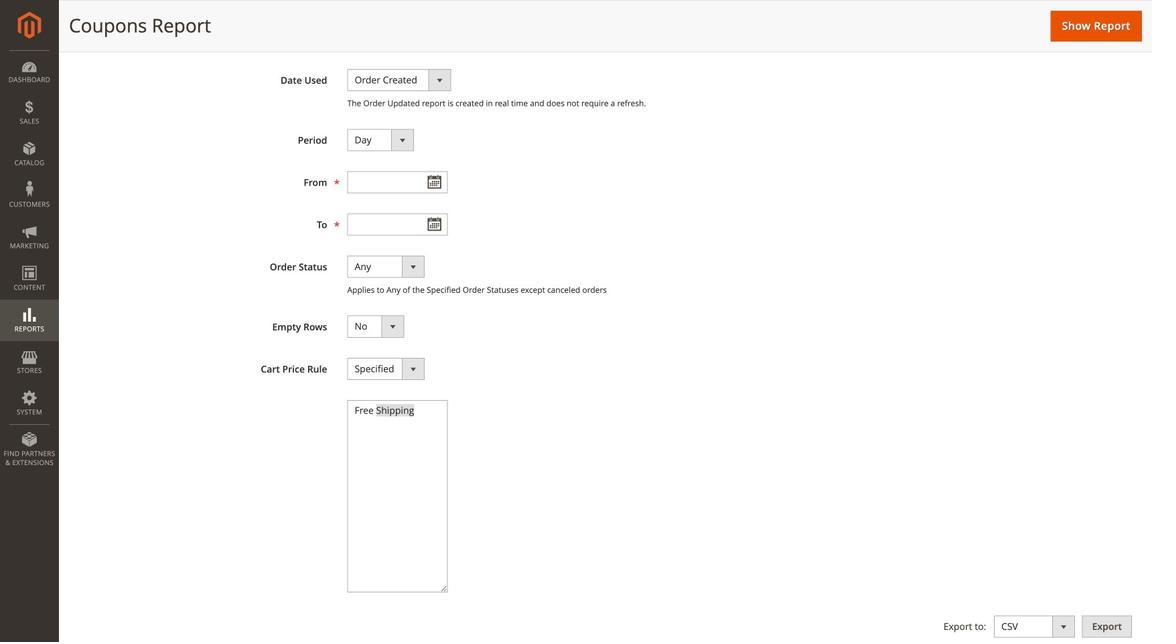 Task type: locate. For each thing, give the bounding box(es) containing it.
magento admin panel image
[[18, 11, 41, 39]]

None text field
[[347, 171, 448, 193]]

menu bar
[[0, 50, 59, 474]]

None text field
[[347, 213, 448, 235]]



